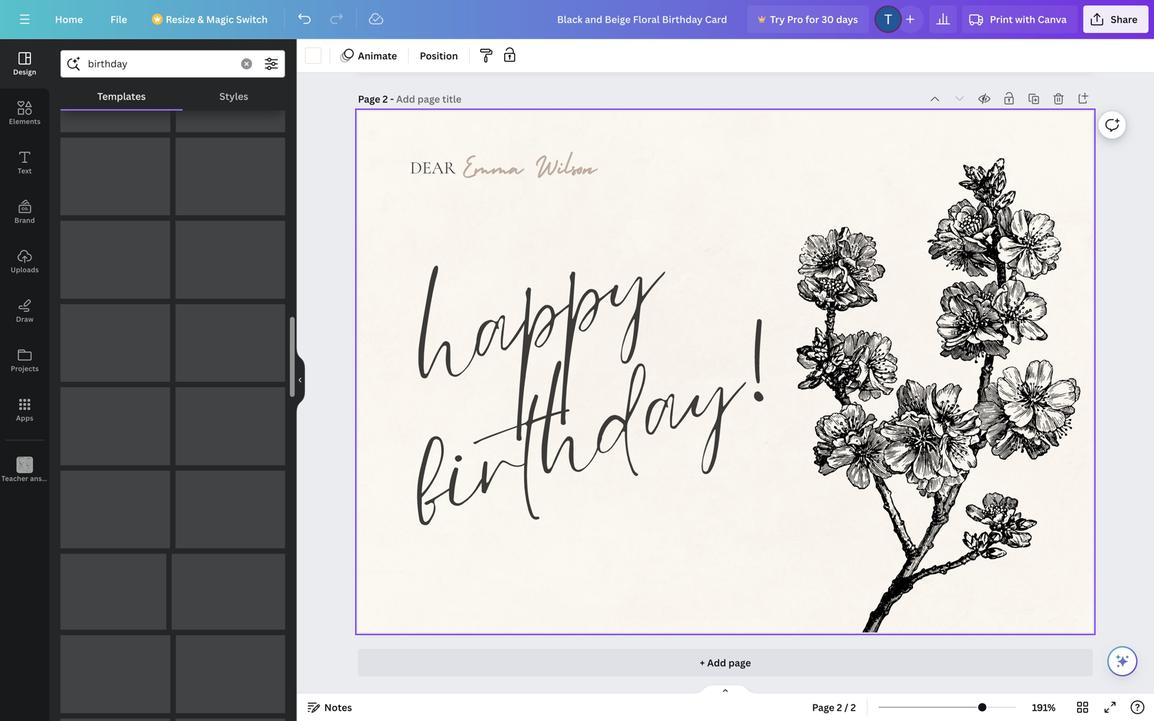 Task type: vqa. For each thing, say whether or not it's contained in the screenshot.
button
no



Task type: locate. For each thing, give the bounding box(es) containing it.
/
[[845, 701, 849, 714]]

resize & magic switch button
[[144, 5, 279, 33]]

2 right / at the bottom right
[[851, 701, 856, 714]]

main menu bar
[[0, 0, 1154, 39]]

1 horizontal spatial page
[[812, 701, 835, 714]]

share
[[1111, 13, 1138, 26]]

0 horizontal spatial 2
[[383, 92, 388, 105]]

;
[[24, 475, 26, 483]]

page 2 -
[[358, 92, 396, 105]]

teacher
[[1, 474, 28, 483]]

2 for -
[[383, 92, 388, 105]]

happy
[[413, 261, 703, 475]]

answer
[[30, 474, 54, 483]]

pro
[[787, 13, 803, 26]]

2 left -
[[383, 92, 388, 105]]

page 2 / 2
[[812, 701, 856, 714]]

page left / at the bottom right
[[812, 701, 835, 714]]

wilson
[[535, 142, 597, 185]]

page left -
[[358, 92, 380, 105]]

print
[[990, 13, 1013, 26]]

add
[[707, 657, 726, 670]]

resize
[[166, 13, 195, 26]]

dear
[[410, 157, 456, 179]]

hide image
[[296, 347, 305, 413]]

page for page 2 -
[[358, 92, 380, 105]]

file
[[110, 13, 127, 26]]

30
[[822, 13, 834, 26]]

1 horizontal spatial 2
[[837, 701, 842, 714]]

2
[[383, 92, 388, 105], [837, 701, 842, 714], [851, 701, 856, 714]]

0 vertical spatial page
[[358, 92, 380, 105]]

magic
[[206, 13, 234, 26]]

#fffefb image
[[305, 47, 322, 64], [305, 47, 322, 64]]

home
[[55, 13, 83, 26]]

page
[[358, 92, 380, 105], [812, 701, 835, 714]]

try
[[770, 13, 785, 26]]

file button
[[99, 5, 138, 33]]

Design title text field
[[546, 5, 742, 33]]

projects
[[11, 364, 39, 373]]

templates button
[[60, 83, 183, 109]]

1 vertical spatial page
[[812, 701, 835, 714]]

page inside button
[[812, 701, 835, 714]]

2 left / at the bottom right
[[837, 701, 842, 714]]

page
[[729, 657, 751, 670]]

&
[[198, 13, 204, 26]]

0 horizontal spatial page
[[358, 92, 380, 105]]



Task type: describe. For each thing, give the bounding box(es) containing it.
elements
[[9, 117, 41, 126]]

apps
[[16, 414, 33, 423]]

canva
[[1038, 13, 1067, 26]]

text
[[18, 166, 32, 176]]

side panel tab list
[[0, 39, 71, 495]]

draw button
[[0, 287, 49, 336]]

home link
[[44, 5, 94, 33]]

page for page 2 / 2
[[812, 701, 835, 714]]

emma wilson
[[462, 142, 597, 185]]

position
[[420, 49, 458, 62]]

Page title text field
[[396, 92, 463, 106]]

design
[[13, 67, 36, 77]]

-
[[390, 92, 394, 105]]

+
[[700, 657, 705, 670]]

keys
[[56, 474, 71, 483]]

styles
[[219, 90, 248, 103]]

teacher answer keys
[[1, 474, 71, 483]]

days
[[836, 13, 858, 26]]

styles button
[[183, 83, 285, 109]]

draw
[[16, 315, 34, 324]]

191%
[[1032, 701, 1056, 714]]

+ add page button
[[358, 649, 1093, 677]]

show pages image
[[693, 684, 759, 695]]

Use 5+ words to describe... search field
[[88, 51, 233, 77]]

for
[[806, 13, 820, 26]]

191% button
[[1022, 697, 1067, 719]]

notes
[[324, 701, 352, 714]]

share button
[[1084, 5, 1149, 33]]

print with canva
[[990, 13, 1067, 26]]

print with canva button
[[963, 5, 1078, 33]]

animate
[[358, 49, 397, 62]]

resize & magic switch
[[166, 13, 268, 26]]

brand
[[14, 216, 35, 225]]

uploads button
[[0, 237, 49, 287]]

try pro for 30 days button
[[748, 5, 869, 33]]

switch
[[236, 13, 268, 26]]

page 2 / 2 button
[[807, 697, 862, 719]]

design button
[[0, 39, 49, 89]]

apps button
[[0, 386, 49, 435]]

birthday!
[[412, 356, 826, 615]]

templates
[[97, 90, 146, 103]]

emma
[[462, 142, 523, 185]]

2 horizontal spatial 2
[[851, 701, 856, 714]]

brand button
[[0, 188, 49, 237]]

elements button
[[0, 89, 49, 138]]

try pro for 30 days
[[770, 13, 858, 26]]

with
[[1015, 13, 1036, 26]]

canva assistant image
[[1115, 654, 1131, 670]]

animate button
[[336, 45, 403, 67]]

notes button
[[302, 697, 358, 719]]

+ add page
[[700, 657, 751, 670]]

position button
[[414, 45, 464, 67]]

projects button
[[0, 336, 49, 386]]

2 for /
[[837, 701, 842, 714]]

text button
[[0, 138, 49, 188]]

uploads
[[11, 265, 39, 275]]



